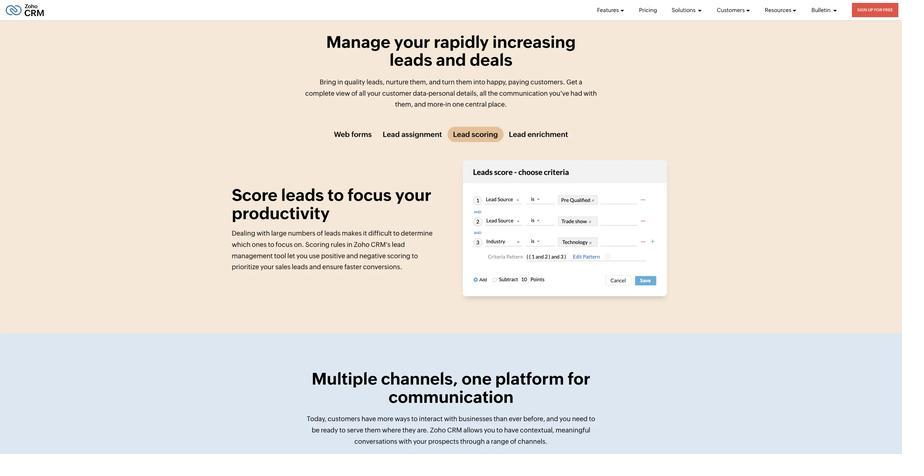Task type: locate. For each thing, give the bounding box(es) containing it.
and inside manage your rapidly increasing leads and deals
[[436, 51, 466, 70]]

increasing
[[493, 33, 576, 52]]

with right had
[[584, 89, 597, 97]]

one inside multiple channels, one platform for communication
[[462, 370, 492, 389]]

lead right "forms"
[[383, 130, 400, 138]]

scoring down lead
[[387, 252, 410, 260]]

1 lead from the left
[[383, 130, 400, 138]]

all left the
[[480, 89, 487, 97]]

of up scoring
[[317, 230, 323, 237]]

you up meaningful
[[560, 416, 571, 423]]

scoring down central
[[472, 130, 498, 138]]

management
[[232, 252, 273, 260]]

2 all from the left
[[480, 89, 487, 97]]

2 horizontal spatial of
[[510, 438, 517, 446]]

zoho inside dealing with large numbers of leads makes it difficult to determine which ones to focus on. scoring rules in zoho crm's lead management tool let you use positive and negative scoring to prioritize your sales leads and ensure faster conversions.
[[354, 241, 369, 249]]

1 vertical spatial them,
[[395, 101, 413, 108]]

be
[[312, 427, 320, 434]]

0 horizontal spatial of
[[317, 230, 323, 237]]

and up faster
[[346, 252, 358, 260]]

you up "range" on the bottom of page
[[484, 427, 495, 434]]

in inside dealing with large numbers of leads makes it difficult to determine which ones to focus on. scoring rules in zoho crm's lead management tool let you use positive and negative scoring to prioritize your sales leads and ensure faster conversions.
[[347, 241, 352, 249]]

which
[[232, 241, 250, 249]]

0 vertical spatial you
[[296, 252, 308, 260]]

0 vertical spatial communication
[[499, 89, 548, 97]]

bring
[[320, 78, 336, 86]]

to inside score leads to focus your productivity
[[327, 186, 344, 205]]

1 horizontal spatial you
[[484, 427, 495, 434]]

1 horizontal spatial focus
[[347, 186, 391, 205]]

you right let
[[296, 252, 308, 260]]

communication inside multiple channels, one platform for communication
[[389, 388, 514, 407]]

pricing link
[[639, 0, 657, 20]]

difficult
[[368, 230, 392, 237]]

1 horizontal spatial them
[[456, 78, 472, 86]]

them, up data- at the left top of page
[[410, 78, 428, 86]]

crm
[[447, 427, 462, 434]]

zoho crm logo image
[[5, 2, 44, 18]]

your
[[394, 33, 430, 52], [367, 89, 381, 97], [395, 186, 431, 205], [260, 263, 274, 271], [413, 438, 427, 446]]

them inside bring in quality leads, nurture them, and turn them into happy, paying customers. get a complete view of all your customer data-personal details, all the communication you've had with them, and more-in one central place.
[[456, 78, 472, 86]]

customers
[[717, 7, 745, 13]]

them up details,
[[456, 78, 472, 86]]

0 horizontal spatial lead
[[383, 130, 400, 138]]

have down ever
[[504, 427, 519, 434]]

bring in quality leads, nurture them, and turn them into happy, paying customers. get a complete view of all your customer data-personal details, all the communication you've had with them, and more-in one central place.
[[305, 78, 597, 108]]

communication down paying
[[499, 89, 548, 97]]

with down they
[[399, 438, 412, 446]]

1 horizontal spatial of
[[351, 89, 358, 97]]

one
[[452, 101, 464, 108], [462, 370, 492, 389]]

dealing with large numbers of leads makes it difficult to determine which ones to focus on. scoring rules in zoho crm's lead management tool let you use positive and negative scoring to prioritize your sales leads and ensure faster conversions.
[[232, 230, 433, 271]]

1 horizontal spatial in
[[347, 241, 352, 249]]

of right "range" on the bottom of page
[[510, 438, 517, 446]]

0 horizontal spatial a
[[486, 438, 490, 446]]

all down quality
[[359, 89, 366, 97]]

negative
[[359, 252, 386, 260]]

your inside manage your rapidly increasing leads and deals
[[394, 33, 430, 52]]

0 vertical spatial in
[[338, 78, 343, 86]]

0 horizontal spatial zoho
[[354, 241, 369, 249]]

through
[[460, 438, 485, 446]]

and up the turn
[[436, 51, 466, 70]]

rules
[[331, 241, 345, 249]]

customers
[[328, 416, 360, 423]]

lead down central
[[453, 130, 470, 138]]

0 vertical spatial of
[[351, 89, 358, 97]]

1 vertical spatial of
[[317, 230, 323, 237]]

1 horizontal spatial have
[[504, 427, 519, 434]]

with up ones
[[256, 230, 270, 237]]

communication inside bring in quality leads, nurture them, and turn them into happy, paying customers. get a complete view of all your customer data-personal details, all the communication you've had with them, and more-in one central place.
[[499, 89, 548, 97]]

a
[[579, 78, 582, 86], [486, 438, 490, 446]]

1 vertical spatial scoring
[[387, 252, 410, 260]]

1 horizontal spatial lead
[[453, 130, 470, 138]]

get
[[567, 78, 578, 86]]

it
[[363, 230, 367, 237]]

2 vertical spatial in
[[347, 241, 352, 249]]

scoring
[[305, 241, 329, 249]]

them up conversations
[[365, 427, 381, 434]]

0 vertical spatial focus
[[347, 186, 391, 205]]

pricing
[[639, 7, 657, 13]]

1 vertical spatial zoho
[[430, 427, 446, 434]]

features link
[[597, 0, 625, 20]]

focus
[[347, 186, 391, 205], [276, 241, 292, 249]]

manage
[[326, 33, 390, 52]]

2 lead from the left
[[453, 130, 470, 138]]

0 vertical spatial have
[[362, 416, 376, 423]]

them
[[456, 78, 472, 86], [365, 427, 381, 434]]

of inside today, customers have more ways to interact with businesses than ever before, and you need to be ready to serve them where they are. zoho crm allows you to have contextual, meaningful conversations with your prospects through a range of channels.
[[510, 438, 517, 446]]

score leads to focus your productivity
[[232, 186, 431, 223]]

in down personal
[[445, 101, 451, 108]]

multiple
[[312, 370, 377, 389]]

1 vertical spatial a
[[486, 438, 490, 446]]

before,
[[523, 416, 545, 423]]

0 horizontal spatial all
[[359, 89, 366, 97]]

ever
[[509, 416, 522, 423]]

a left "range" on the bottom of page
[[486, 438, 490, 446]]

zoho up prospects
[[430, 427, 446, 434]]

0 horizontal spatial them
[[365, 427, 381, 434]]

have
[[362, 416, 376, 423], [504, 427, 519, 434]]

nurture
[[386, 78, 409, 86]]

2 horizontal spatial you
[[560, 416, 571, 423]]

you inside dealing with large numbers of leads makes it difficult to determine which ones to focus on. scoring rules in zoho crm's lead management tool let you use positive and negative scoring to prioritize your sales leads and ensure faster conversions.
[[296, 252, 308, 260]]

1 vertical spatial communication
[[389, 388, 514, 407]]

web forms
[[334, 130, 372, 138]]

of inside dealing with large numbers of leads makes it difficult to determine which ones to focus on. scoring rules in zoho crm's lead management tool let you use positive and negative scoring to prioritize your sales leads and ensure faster conversions.
[[317, 230, 323, 237]]

2 vertical spatial you
[[484, 427, 495, 434]]

communication
[[499, 89, 548, 97], [389, 388, 514, 407]]

leads
[[390, 51, 432, 70], [281, 186, 324, 205], [324, 230, 340, 237], [292, 263, 308, 271]]

0 horizontal spatial have
[[362, 416, 376, 423]]

0 horizontal spatial scoring
[[387, 252, 410, 260]]

zoho down it
[[354, 241, 369, 249]]

0 horizontal spatial you
[[296, 252, 308, 260]]

0 horizontal spatial focus
[[276, 241, 292, 249]]

central
[[465, 101, 487, 108]]

scoring
[[472, 130, 498, 138], [387, 252, 410, 260]]

platform
[[495, 370, 564, 389]]

1 vertical spatial in
[[445, 101, 451, 108]]

2 vertical spatial of
[[510, 438, 517, 446]]

0 vertical spatial one
[[452, 101, 464, 108]]

lead assignment
[[383, 130, 442, 138]]

leads inside score leads to focus your productivity
[[281, 186, 324, 205]]

of inside bring in quality leads, nurture them, and turn them into happy, paying customers. get a complete view of all your customer data-personal details, all the communication you've had with them, and more-in one central place.
[[351, 89, 358, 97]]

channels.
[[518, 438, 548, 446]]

more-
[[427, 101, 445, 108]]

0 vertical spatial them
[[456, 78, 472, 86]]

quality
[[345, 78, 365, 86]]

the
[[488, 89, 498, 97]]

1 vertical spatial one
[[462, 370, 492, 389]]

makes
[[342, 230, 362, 237]]

in up view
[[338, 78, 343, 86]]

1 vertical spatial them
[[365, 427, 381, 434]]

personal
[[429, 89, 455, 97]]

0 vertical spatial a
[[579, 78, 582, 86]]

2 horizontal spatial lead
[[509, 130, 526, 138]]

in down makes
[[347, 241, 352, 249]]

tool
[[274, 252, 286, 260]]

web
[[334, 130, 350, 138]]

1 horizontal spatial zoho
[[430, 427, 446, 434]]

1 horizontal spatial a
[[579, 78, 582, 86]]

0 vertical spatial zoho
[[354, 241, 369, 249]]

lead
[[383, 130, 400, 138], [453, 130, 470, 138], [509, 130, 526, 138]]

assignment
[[401, 130, 442, 138]]

2 horizontal spatial in
[[445, 101, 451, 108]]

with up crm
[[444, 416, 457, 423]]

sign up for free
[[857, 8, 893, 12]]

lead enrichment
[[509, 130, 568, 138]]

of down quality
[[351, 89, 358, 97]]

lead left enrichment
[[509, 130, 526, 138]]

your inside dealing with large numbers of leads makes it difficult to determine which ones to focus on. scoring rules in zoho crm's lead management tool let you use positive and negative scoring to prioritize your sales leads and ensure faster conversions.
[[260, 263, 274, 271]]

have left more
[[362, 416, 376, 423]]

where
[[382, 427, 401, 434]]

0 vertical spatial scoring
[[472, 130, 498, 138]]

1 horizontal spatial all
[[480, 89, 487, 97]]

deals
[[470, 51, 513, 70]]

score leads to focus your productivity tab panel
[[232, 157, 671, 303]]

with
[[584, 89, 597, 97], [256, 230, 270, 237], [444, 416, 457, 423], [399, 438, 412, 446]]

enrichment
[[528, 130, 568, 138]]

1 vertical spatial focus
[[276, 241, 292, 249]]

3 lead from the left
[[509, 130, 526, 138]]

prioritize
[[232, 263, 259, 271]]

of
[[351, 89, 358, 97], [317, 230, 323, 237], [510, 438, 517, 446]]

serve
[[347, 427, 363, 434]]

a inside today, customers have more ways to interact with businesses than ever before, and you need to be ready to serve them where they are. zoho crm allows you to have contextual, meaningful conversations with your prospects through a range of channels.
[[486, 438, 490, 446]]

they
[[402, 427, 416, 434]]

communication up interact
[[389, 388, 514, 407]]

for
[[568, 370, 590, 389]]

a right get
[[579, 78, 582, 86]]

free
[[883, 8, 893, 12]]

and right before,
[[547, 416, 558, 423]]

multiple channels, one platform for communication
[[312, 370, 590, 407]]

them, down customer
[[395, 101, 413, 108]]



Task type: vqa. For each thing, say whether or not it's contained in the screenshot.
ENRICHMENT
yes



Task type: describe. For each thing, give the bounding box(es) containing it.
focus inside dealing with large numbers of leads makes it difficult to determine which ones to focus on. scoring rules in zoho crm's lead management tool let you use positive and negative scoring to prioritize your sales leads and ensure faster conversions.
[[276, 241, 292, 249]]

into
[[473, 78, 485, 86]]

and inside today, customers have more ways to interact with businesses than ever before, and you need to be ready to serve them where they are. zoho crm allows you to have contextual, meaningful conversations with your prospects through a range of channels.
[[547, 416, 558, 423]]

lead for lead assignment
[[383, 130, 400, 138]]

today,
[[307, 416, 326, 423]]

crm's
[[371, 241, 390, 249]]

more
[[377, 416, 393, 423]]

had
[[571, 89, 582, 97]]

businesses
[[459, 416, 492, 423]]

bulletin link
[[812, 0, 837, 20]]

a inside bring in quality leads, nurture them, and turn them into happy, paying customers. get a complete view of all your customer data-personal details, all the communication you've had with them, and more-in one central place.
[[579, 78, 582, 86]]

allows
[[463, 427, 483, 434]]

conversations
[[354, 438, 397, 446]]

customer
[[382, 89, 412, 97]]

positive
[[321, 252, 345, 260]]

lead for lead enrichment
[[509, 130, 526, 138]]

ready
[[321, 427, 338, 434]]

lead scoring
[[453, 130, 498, 138]]

for
[[874, 8, 882, 12]]

conversions.
[[363, 263, 402, 271]]

1 horizontal spatial scoring
[[472, 130, 498, 138]]

today, customers have more ways to interact with businesses than ever before, and you need to be ready to serve them where they are. zoho crm allows you to have contextual, meaningful conversations with your prospects through a range of channels.
[[307, 416, 595, 446]]

bulletin
[[812, 7, 832, 13]]

interact
[[419, 416, 443, 423]]

use
[[309, 252, 320, 260]]

lead for lead scoring
[[453, 130, 470, 138]]

solutions link
[[672, 0, 702, 20]]

numbers
[[288, 230, 315, 237]]

your inside score leads to focus your productivity
[[395, 186, 431, 205]]

ones
[[252, 241, 267, 249]]

range
[[491, 438, 509, 446]]

resources
[[765, 7, 792, 13]]

score
[[232, 186, 277, 205]]

scoring inside dealing with large numbers of leads makes it difficult to determine which ones to focus on. scoring rules in zoho crm's lead management tool let you use positive and negative scoring to prioritize your sales leads and ensure faster conversions.
[[387, 252, 410, 260]]

zoho inside today, customers have more ways to interact with businesses than ever before, and you need to be ready to serve them where they are. zoho crm allows you to have contextual, meaningful conversations with your prospects through a range of channels.
[[430, 427, 446, 434]]

leads,
[[367, 78, 385, 86]]

ensure
[[322, 263, 343, 271]]

are.
[[417, 427, 429, 434]]

0 horizontal spatial in
[[338, 78, 343, 86]]

complete
[[305, 89, 335, 97]]

determine
[[401, 230, 433, 237]]

channels,
[[381, 370, 458, 389]]

sales
[[275, 263, 290, 271]]

large
[[271, 230, 287, 237]]

paying
[[508, 78, 529, 86]]

sign up for free link
[[852, 3, 899, 17]]

on.
[[294, 241, 304, 249]]

up
[[868, 8, 873, 12]]

you've
[[549, 89, 569, 97]]

your inside today, customers have more ways to interact with businesses than ever before, and you need to be ready to serve them where they are. zoho crm allows you to have contextual, meaningful conversations with your prospects through a range of channels.
[[413, 438, 427, 446]]

details,
[[456, 89, 478, 97]]

focus inside score leads to focus your productivity
[[347, 186, 391, 205]]

resources link
[[765, 0, 797, 20]]

rapidly
[[434, 33, 489, 52]]

your inside bring in quality leads, nurture them, and turn them into happy, paying customers. get a complete view of all your customer data-personal details, all the communication you've had with them, and more-in one central place.
[[367, 89, 381, 97]]

with inside dealing with large numbers of leads makes it difficult to determine which ones to focus on. scoring rules in zoho crm's lead management tool let you use positive and negative scoring to prioritize your sales leads and ensure faster conversions.
[[256, 230, 270, 237]]

happy,
[[487, 78, 507, 86]]

0 vertical spatial them,
[[410, 78, 428, 86]]

and up personal
[[429, 78, 441, 86]]

lead
[[392, 241, 405, 249]]

productivity
[[232, 204, 330, 223]]

solutions
[[672, 7, 697, 13]]

place.
[[488, 101, 507, 108]]

dealing
[[232, 230, 255, 237]]

turn
[[442, 78, 455, 86]]

them inside today, customers have more ways to interact with businesses than ever before, and you need to be ready to serve them where they are. zoho crm allows you to have contextual, meaningful conversations with your prospects through a range of channels.
[[365, 427, 381, 434]]

and down use
[[309, 263, 321, 271]]

leads inside manage your rapidly increasing leads and deals
[[390, 51, 432, 70]]

contextual,
[[520, 427, 554, 434]]

meaningful
[[556, 427, 590, 434]]

and down data- at the left top of page
[[414, 101, 426, 108]]

sign
[[857, 8, 867, 12]]

ways
[[395, 416, 410, 423]]

view
[[336, 89, 350, 97]]

assign scores to leads based on actions image
[[463, 160, 667, 297]]

1 vertical spatial have
[[504, 427, 519, 434]]

let
[[287, 252, 295, 260]]

data-
[[413, 89, 429, 97]]

features
[[597, 7, 619, 13]]

need
[[572, 416, 588, 423]]

manage your rapidly increasing leads and deals
[[326, 33, 576, 70]]

forms
[[351, 130, 372, 138]]

1 all from the left
[[359, 89, 366, 97]]

with inside bring in quality leads, nurture them, and turn them into happy, paying customers. get a complete view of all your customer data-personal details, all the communication you've had with them, and more-in one central place.
[[584, 89, 597, 97]]

1 vertical spatial you
[[560, 416, 571, 423]]

customers.
[[531, 78, 565, 86]]

prospects
[[428, 438, 459, 446]]

faster
[[344, 263, 362, 271]]

one inside bring in quality leads, nurture them, and turn them into happy, paying customers. get a complete view of all your customer data-personal details, all the communication you've had with them, and more-in one central place.
[[452, 101, 464, 108]]



